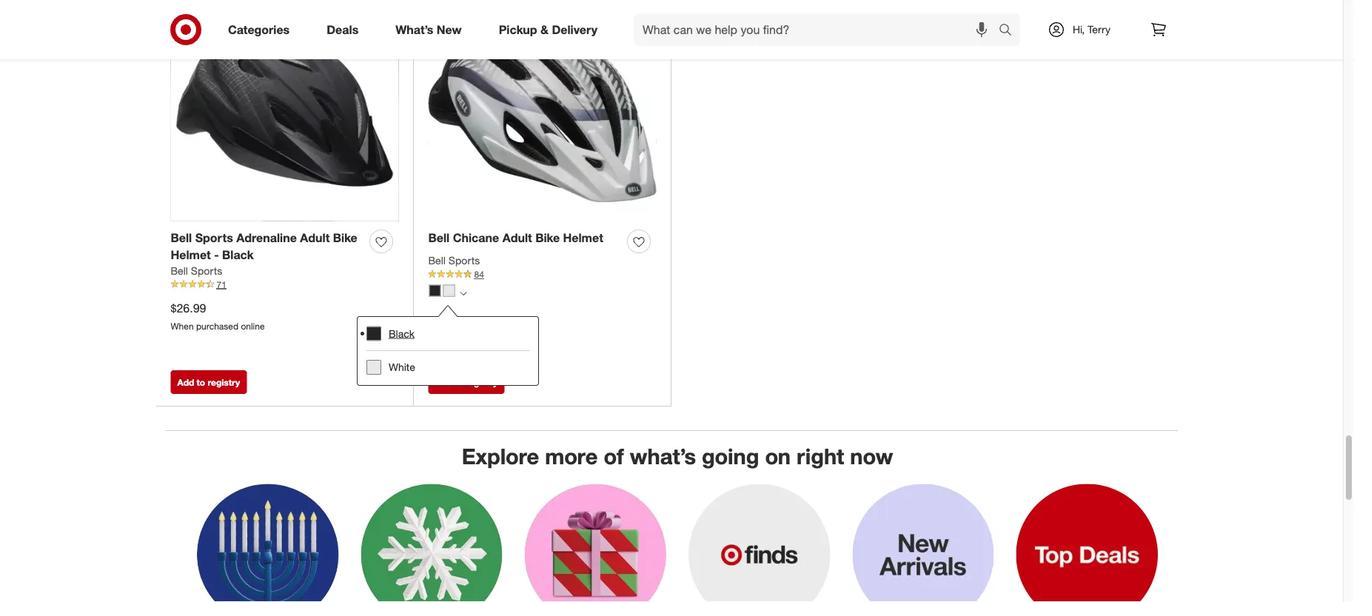 Task type: locate. For each thing, give the bounding box(es) containing it.
bell chicane adult bike helmet image
[[428, 0, 657, 221], [428, 0, 657, 221]]

helmet up 84 link
[[563, 231, 603, 245]]

bell for bell sports "link" for chicane
[[428, 254, 446, 267]]

0 vertical spatial black
[[222, 247, 254, 262]]

bell sports link
[[428, 253, 480, 268], [171, 263, 222, 278]]

new
[[437, 22, 462, 37]]

bell sports adrenaline adult bike helmet - black link
[[171, 229, 364, 263]]

2 add from the left
[[435, 377, 452, 388]]

bell sports link up 84
[[428, 253, 480, 268]]

what's new link
[[383, 13, 480, 46]]

bell sports down the -
[[171, 264, 222, 277]]

0 horizontal spatial bell sports link
[[171, 263, 222, 278]]

sports for bell sports adrenaline adult bike helmet - black
[[191, 264, 222, 277]]

registry
[[208, 377, 240, 388], [465, 377, 498, 388]]

1 vertical spatial helmet
[[171, 247, 211, 262]]

sports down the -
[[191, 264, 222, 277]]

2 to from the left
[[454, 377, 463, 388]]

adult
[[300, 231, 330, 245], [503, 231, 532, 245]]

1 adult from the left
[[300, 231, 330, 245]]

helmet inside bell sports adrenaline adult bike helmet - black
[[171, 247, 211, 262]]

to down black "link"
[[454, 377, 463, 388]]

white link
[[367, 350, 530, 384]]

adult right adrenaline
[[300, 231, 330, 245]]

chicane
[[453, 231, 499, 245]]

add to registry
[[177, 377, 240, 388], [435, 377, 498, 388]]

adult right chicane on the left top
[[503, 231, 532, 245]]

add to registry button down black "link"
[[428, 370, 505, 394]]

add to registry down black "link"
[[435, 377, 498, 388]]

bell sports
[[428, 254, 480, 267], [171, 264, 222, 277]]

registry down purchased
[[208, 377, 240, 388]]

1 horizontal spatial add to registry button
[[428, 370, 505, 394]]

categories link
[[216, 13, 308, 46]]

add to registry down purchased
[[177, 377, 240, 388]]

$32.99
[[428, 314, 464, 329]]

1 to from the left
[[197, 377, 205, 388]]

to down purchased
[[197, 377, 205, 388]]

registry down black "link"
[[465, 377, 498, 388]]

bell chicane adult bike helmet link
[[428, 229, 603, 246]]

adult inside bell sports adrenaline adult bike helmet - black
[[300, 231, 330, 245]]

0 horizontal spatial registry
[[208, 377, 240, 388]]

84
[[474, 269, 484, 280]]

when
[[171, 320, 194, 331]]

add down when
[[177, 377, 194, 388]]

0 vertical spatial helmet
[[563, 231, 603, 245]]

search button
[[992, 13, 1028, 49]]

1 horizontal spatial helmet
[[563, 231, 603, 245]]

0 horizontal spatial add to registry button
[[171, 370, 247, 394]]

1 registry from the left
[[208, 377, 240, 388]]

1 vertical spatial black
[[389, 327, 415, 340]]

explore more of what's going on right now
[[462, 443, 893, 469]]

71
[[217, 279, 227, 290]]

add down black "link"
[[435, 377, 452, 388]]

helmet inside bell chicane adult bike helmet link
[[563, 231, 603, 245]]

1 horizontal spatial to
[[454, 377, 463, 388]]

1 horizontal spatial black
[[389, 327, 415, 340]]

black image
[[429, 285, 441, 297]]

bell sports up 84
[[428, 254, 480, 267]]

search
[[992, 24, 1028, 38]]

add to registry button down purchased
[[171, 370, 247, 394]]

explore
[[462, 443, 539, 469]]

pickup & delivery
[[499, 22, 598, 37]]

on
[[765, 443, 791, 469]]

0 horizontal spatial bike
[[333, 231, 358, 245]]

1 add to registry from the left
[[177, 377, 240, 388]]

to
[[197, 377, 205, 388], [454, 377, 463, 388]]

bell inside bell sports adrenaline adult bike helmet - black
[[171, 231, 192, 245]]

bell sports link down the -
[[171, 263, 222, 278]]

categories
[[228, 22, 290, 37]]

0 horizontal spatial black
[[222, 247, 254, 262]]

0 horizontal spatial bell sports
[[171, 264, 222, 277]]

helmet left the -
[[171, 247, 211, 262]]

1 bike from the left
[[333, 231, 358, 245]]

1 add from the left
[[177, 377, 194, 388]]

bell sports adrenaline adult bike helmet - black image
[[171, 0, 399, 221], [171, 0, 399, 221]]

1 horizontal spatial add
[[435, 377, 452, 388]]

white image
[[443, 285, 455, 297]]

add to registry button
[[171, 370, 247, 394], [428, 370, 505, 394]]

1 horizontal spatial registry
[[465, 377, 498, 388]]

0 horizontal spatial adult
[[300, 231, 330, 245]]

sports
[[195, 231, 233, 245], [449, 254, 480, 267], [191, 264, 222, 277]]

1 horizontal spatial bell sports
[[428, 254, 480, 267]]

1 add to registry button from the left
[[171, 370, 247, 394]]

2 add to registry button from the left
[[428, 370, 505, 394]]

to for bell chicane adult bike helmet
[[454, 377, 463, 388]]

0 horizontal spatial add
[[177, 377, 194, 388]]

add
[[177, 377, 194, 388], [435, 377, 452, 388]]

sports up the -
[[195, 231, 233, 245]]

0 horizontal spatial add to registry
[[177, 377, 240, 388]]

2 add to registry from the left
[[435, 377, 498, 388]]

black inside "link"
[[389, 327, 415, 340]]

registry for sports
[[208, 377, 240, 388]]

sports up 84
[[449, 254, 480, 267]]

1 horizontal spatial bell sports link
[[428, 253, 480, 268]]

helmet
[[563, 231, 603, 245], [171, 247, 211, 262]]

black right the -
[[222, 247, 254, 262]]

pickup
[[499, 22, 537, 37]]

-
[[214, 247, 219, 262]]

1 horizontal spatial adult
[[503, 231, 532, 245]]

1 horizontal spatial add to registry
[[435, 377, 498, 388]]

bell sports adrenaline adult bike helmet - black
[[171, 231, 358, 262]]

$26.99
[[171, 301, 206, 315]]

0 horizontal spatial to
[[197, 377, 205, 388]]

1 horizontal spatial bike
[[536, 231, 560, 245]]

bell
[[171, 231, 192, 245], [428, 231, 450, 245], [428, 254, 446, 267], [171, 264, 188, 277]]

black inside bell sports adrenaline adult bike helmet - black
[[222, 247, 254, 262]]

black
[[222, 247, 254, 262], [389, 327, 415, 340]]

0 horizontal spatial helmet
[[171, 247, 211, 262]]

online
[[241, 320, 265, 331]]

black up white
[[389, 327, 415, 340]]

2 registry from the left
[[465, 377, 498, 388]]

bike
[[333, 231, 358, 245], [536, 231, 560, 245]]



Task type: describe. For each thing, give the bounding box(es) containing it.
bell sports link for chicane
[[428, 253, 480, 268]]

bell for bell sports "link" corresponding to sports
[[171, 264, 188, 277]]

pickup & delivery link
[[486, 13, 616, 46]]

adrenaline
[[236, 231, 297, 245]]

hi, terry
[[1073, 23, 1111, 36]]

add for bell sports adrenaline adult bike helmet - black
[[177, 377, 194, 388]]

white
[[389, 361, 415, 374]]

bell chicane adult bike helmet
[[428, 231, 603, 245]]

all colors element
[[460, 288, 467, 297]]

$26.99 when purchased online
[[171, 301, 265, 331]]

add to registry button for bell chicane adult bike helmet
[[428, 370, 505, 394]]

bell for bell chicane adult bike helmet link
[[428, 231, 450, 245]]

what's
[[396, 22, 434, 37]]

bell for bell sports adrenaline adult bike helmet - black link
[[171, 231, 192, 245]]

2 adult from the left
[[503, 231, 532, 245]]

bell sports for chicane
[[428, 254, 480, 267]]

bike inside bell sports adrenaline adult bike helmet - black
[[333, 231, 358, 245]]

add to registry for bell sports adrenaline adult bike helmet - black
[[177, 377, 240, 388]]

add for bell chicane adult bike helmet
[[435, 377, 452, 388]]

delivery
[[552, 22, 598, 37]]

terry
[[1088, 23, 1111, 36]]

registry for chicane
[[465, 377, 498, 388]]

more
[[545, 443, 598, 469]]

add to registry button for bell sports adrenaline adult bike helmet - black
[[171, 370, 247, 394]]

84 link
[[428, 268, 657, 281]]

what's
[[630, 443, 696, 469]]

bell sports for sports
[[171, 264, 222, 277]]

sports for bell chicane adult bike helmet
[[449, 254, 480, 267]]

of
[[604, 443, 624, 469]]

add to registry for bell chicane adult bike helmet
[[435, 377, 498, 388]]

going
[[702, 443, 759, 469]]

to for bell sports adrenaline adult bike helmet - black
[[197, 377, 205, 388]]

bell sports link for sports
[[171, 263, 222, 278]]

purchased
[[196, 320, 239, 331]]

right
[[797, 443, 844, 469]]

now
[[850, 443, 893, 469]]

2 bike from the left
[[536, 231, 560, 245]]

what's new
[[396, 22, 462, 37]]

sports inside bell sports adrenaline adult bike helmet - black
[[195, 231, 233, 245]]

deals link
[[314, 13, 377, 46]]

What can we help you find? suggestions appear below search field
[[634, 13, 1003, 46]]

hi,
[[1073, 23, 1085, 36]]

all colors image
[[460, 290, 467, 297]]

black link
[[367, 317, 530, 350]]

&
[[541, 22, 549, 37]]

deals
[[327, 22, 359, 37]]

71 link
[[171, 278, 399, 291]]



Task type: vqa. For each thing, say whether or not it's contained in the screenshot.
$8.00
no



